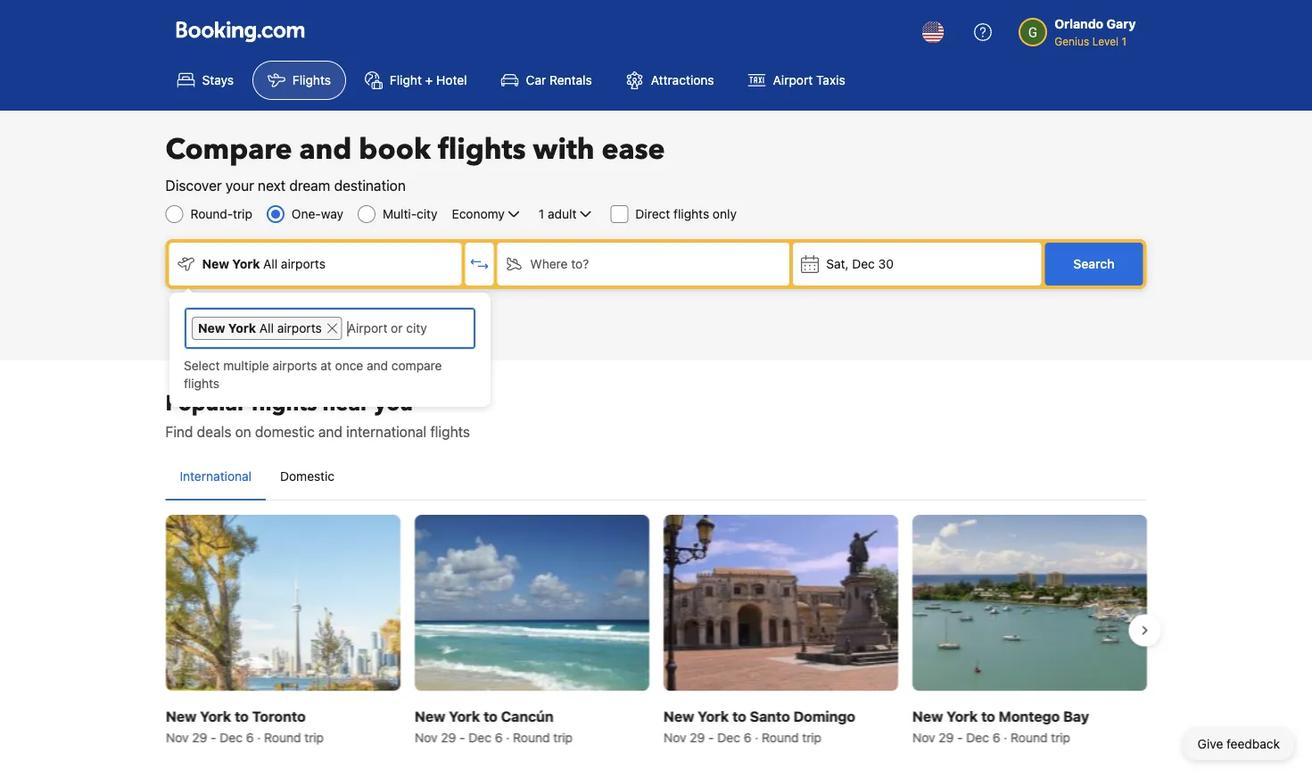 Task type: vqa. For each thing, say whether or not it's contained in the screenshot.
at
yes



Task type: locate. For each thing, give the bounding box(es) containing it.
where to?
[[530, 257, 589, 271]]

and
[[299, 130, 352, 169], [367, 358, 388, 373], [319, 423, 343, 440]]

select
[[184, 358, 220, 373]]

· down toronto
[[257, 730, 260, 744]]

on
[[235, 423, 251, 440]]

0 vertical spatial new york all airports
[[202, 257, 326, 271]]

2 nov from the left
[[414, 730, 437, 744]]

· down montego
[[1004, 730, 1007, 744]]

dec inside new york to cancún nov 29 - dec 6 · round trip
[[468, 730, 491, 744]]

round down toronto
[[264, 730, 301, 744]]

airports left at
[[273, 358, 317, 373]]

flights link
[[252, 61, 346, 100]]

all up multiple at the left
[[260, 321, 274, 335]]

1 6 from the left
[[246, 730, 253, 744]]

1 vertical spatial new york all airports
[[198, 321, 322, 335]]

compare and book flights with ease discover your next dream destination
[[166, 130, 665, 194]]

2 6 from the left
[[495, 730, 502, 744]]

you
[[374, 389, 413, 418]]

bay
[[1063, 707, 1089, 724]]

nov inside new york to cancún nov 29 - dec 6 · round trip
[[414, 730, 437, 744]]

29
[[192, 730, 207, 744], [441, 730, 456, 744], [690, 730, 705, 744], [939, 730, 954, 744]]

nov
[[166, 730, 188, 744], [414, 730, 437, 744], [663, 730, 686, 744], [912, 730, 935, 744]]

round down "santo"
[[762, 730, 799, 744]]

6 down montego
[[992, 730, 1000, 744]]

region
[[151, 508, 1161, 753]]

flights
[[438, 130, 526, 169], [674, 207, 710, 221], [184, 376, 220, 391], [251, 389, 317, 418], [430, 423, 470, 440]]

round
[[264, 730, 301, 744], [513, 730, 550, 744], [762, 730, 799, 744], [1011, 730, 1048, 744]]

2 to from the left
[[483, 707, 497, 724]]

trip
[[233, 207, 252, 221], [304, 730, 324, 744], [553, 730, 572, 744], [802, 730, 821, 744], [1051, 730, 1070, 744]]

6 inside new york to santo domingo nov 29 - dec 6 · round trip
[[743, 730, 751, 744]]

+
[[425, 73, 433, 87]]

car
[[526, 73, 546, 87]]

4 · from the left
[[1004, 730, 1007, 744]]

3 · from the left
[[755, 730, 758, 744]]

to left toronto
[[234, 707, 248, 724]]

airports up at
[[277, 321, 322, 335]]

york left "santo"
[[697, 707, 729, 724]]

-
[[210, 730, 216, 744], [459, 730, 465, 744], [708, 730, 714, 744], [957, 730, 963, 744]]

round down cancún on the left bottom of page
[[513, 730, 550, 744]]

·
[[257, 730, 260, 744], [506, 730, 509, 744], [755, 730, 758, 744], [1004, 730, 1007, 744]]

to inside new york to toronto nov 29 - dec 6 · round trip
[[234, 707, 248, 724]]

· down cancún on the left bottom of page
[[506, 730, 509, 744]]

new york to montego bay nov 29 - dec 6 · round trip
[[912, 707, 1089, 744]]

york left montego
[[946, 707, 978, 724]]

new
[[202, 257, 229, 271], [198, 321, 225, 335], [166, 707, 196, 724], [414, 707, 445, 724], [663, 707, 694, 724], [912, 707, 943, 724]]

rentals
[[550, 73, 592, 87]]

1 adult
[[539, 207, 577, 221]]

2 · from the left
[[506, 730, 509, 744]]

3 to from the left
[[732, 707, 746, 724]]

domestic button
[[266, 453, 349, 500]]

new inside new york to cancún nov 29 - dec 6 · round trip
[[414, 707, 445, 724]]

to left montego
[[981, 707, 995, 724]]

and up dream
[[299, 130, 352, 169]]

2 vertical spatial and
[[319, 423, 343, 440]]

29 inside new york to montego bay nov 29 - dec 6 · round trip
[[939, 730, 954, 744]]

0 vertical spatial airports
[[281, 257, 326, 271]]

2 29 from the left
[[441, 730, 456, 744]]

1 vertical spatial 1
[[539, 207, 545, 221]]

1 horizontal spatial 1
[[1122, 35, 1127, 47]]

car rentals
[[526, 73, 592, 87]]

york for new york to cancún image at left bottom
[[449, 707, 480, 724]]

domingo
[[793, 707, 855, 724]]

sat, dec 30
[[826, 257, 894, 271]]

3 6 from the left
[[743, 730, 751, 744]]

4 to from the left
[[981, 707, 995, 724]]

to inside new york to cancún nov 29 - dec 6 · round trip
[[483, 707, 497, 724]]

2 vertical spatial airports
[[273, 358, 317, 373]]

1 inside orlando gary genius level 1
[[1122, 35, 1127, 47]]

6 down cancún on the left bottom of page
[[495, 730, 502, 744]]

dec
[[852, 257, 875, 271], [219, 730, 242, 744], [468, 730, 491, 744], [717, 730, 740, 744], [966, 730, 989, 744]]

to for montego
[[981, 707, 995, 724]]

flights right international
[[430, 423, 470, 440]]

york left cancún on the left bottom of page
[[449, 707, 480, 724]]

4 - from the left
[[957, 730, 963, 744]]

all
[[263, 257, 278, 271], [260, 321, 274, 335]]

new york to santo domingo image
[[663, 515, 898, 691]]

and right once
[[367, 358, 388, 373]]

4 nov from the left
[[912, 730, 935, 744]]

to for santo
[[732, 707, 746, 724]]

trip down bay
[[1051, 730, 1070, 744]]

3 nov from the left
[[663, 730, 686, 744]]

airports down one-
[[281, 257, 326, 271]]

- inside new york to montego bay nov 29 - dec 6 · round trip
[[957, 730, 963, 744]]

york for the 'new york to santo domingo' image
[[697, 707, 729, 724]]

search button
[[1045, 243, 1143, 286]]

3 - from the left
[[708, 730, 714, 744]]

trip inside new york to toronto nov 29 - dec 6 · round trip
[[304, 730, 324, 744]]

to inside new york to santo domingo nov 29 - dec 6 · round trip
[[732, 707, 746, 724]]

select multiple airports at once and compare flights
[[184, 358, 442, 391]]

trip inside new york to santo domingo nov 29 - dec 6 · round trip
[[802, 730, 821, 744]]

new york to montego bay image
[[912, 515, 1147, 691]]

popular flights near you find deals on domestic and international flights
[[166, 389, 470, 440]]

flights inside select multiple airports at once and compare flights
[[184, 376, 220, 391]]

trip down 'your'
[[233, 207, 252, 221]]

dec inside new york to toronto nov 29 - dec 6 · round trip
[[219, 730, 242, 744]]

flights
[[293, 73, 331, 87]]

4 29 from the left
[[939, 730, 954, 744]]

6 down "santo"
[[743, 730, 751, 744]]

1
[[1122, 35, 1127, 47], [539, 207, 545, 221]]

booking.com logo image
[[176, 21, 305, 42], [176, 21, 305, 42]]

new york to santo domingo nov 29 - dec 6 · round trip
[[663, 707, 855, 744]]

feedback
[[1227, 737, 1280, 751]]

new for new york to montego bay image
[[912, 707, 943, 724]]

0 horizontal spatial 1
[[539, 207, 545, 221]]

and inside compare and book flights with ease discover your next dream destination
[[299, 130, 352, 169]]

- inside new york to santo domingo nov 29 - dec 6 · round trip
[[708, 730, 714, 744]]

6 inside new york to montego bay nov 29 - dec 6 · round trip
[[992, 730, 1000, 744]]

to left "santo"
[[732, 707, 746, 724]]

trip down toronto
[[304, 730, 324, 744]]

multi-
[[383, 207, 417, 221]]

round inside new york to toronto nov 29 - dec 6 · round trip
[[264, 730, 301, 744]]

1 inside dropdown button
[[539, 207, 545, 221]]

city
[[417, 207, 438, 221]]

· inside new york to santo domingo nov 29 - dec 6 · round trip
[[755, 730, 758, 744]]

round down montego
[[1011, 730, 1048, 744]]

1 · from the left
[[257, 730, 260, 744]]

flights left only
[[674, 207, 710, 221]]

only
[[713, 207, 737, 221]]

1 adult button
[[537, 203, 596, 225]]

multi-city
[[383, 207, 438, 221]]

york left toronto
[[200, 707, 231, 724]]

trip down domingo
[[802, 730, 821, 744]]

to left cancún on the left bottom of page
[[483, 707, 497, 724]]

destination
[[334, 177, 406, 194]]

1 29 from the left
[[192, 730, 207, 744]]

new inside new york to montego bay nov 29 - dec 6 · round trip
[[912, 707, 943, 724]]

1 left adult
[[539, 207, 545, 221]]

flight
[[390, 73, 422, 87]]

1 vertical spatial all
[[260, 321, 274, 335]]

nov inside new york to toronto nov 29 - dec 6 · round trip
[[166, 730, 188, 744]]

trip down cancún on the left bottom of page
[[553, 730, 572, 744]]

flights down select
[[184, 376, 220, 391]]

1 to from the left
[[234, 707, 248, 724]]

international button
[[166, 453, 266, 500]]

book
[[359, 130, 431, 169]]

york inside new york to cancún nov 29 - dec 6 · round trip
[[449, 707, 480, 724]]

york for new york to montego bay image
[[946, 707, 978, 724]]

to inside new york to montego bay nov 29 - dec 6 · round trip
[[981, 707, 995, 724]]

new york all airports down round-trip
[[202, 257, 326, 271]]

0 vertical spatial and
[[299, 130, 352, 169]]

one-way
[[292, 207, 344, 221]]

1 - from the left
[[210, 730, 216, 744]]

cancún
[[501, 707, 553, 724]]

new york all airports
[[202, 257, 326, 271], [198, 321, 322, 335]]

· down "santo"
[[755, 730, 758, 744]]

1 nov from the left
[[166, 730, 188, 744]]

6
[[246, 730, 253, 744], [495, 730, 502, 744], [743, 730, 751, 744], [992, 730, 1000, 744]]

domestic
[[255, 423, 315, 440]]

montego
[[999, 707, 1060, 724]]

4 round from the left
[[1011, 730, 1048, 744]]

flights up the domestic
[[251, 389, 317, 418]]

genius
[[1055, 35, 1090, 47]]

6 down toronto
[[246, 730, 253, 744]]

1 down gary
[[1122, 35, 1127, 47]]

york up multiple at the left
[[228, 321, 256, 335]]

where
[[530, 257, 568, 271]]

give feedback
[[1198, 737, 1280, 751]]

new york all airports up multiple at the left
[[198, 321, 322, 335]]

adult
[[548, 207, 577, 221]]

flight + hotel
[[390, 73, 467, 87]]

and inside select multiple airports at once and compare flights
[[367, 358, 388, 373]]

1 vertical spatial and
[[367, 358, 388, 373]]

tab list
[[166, 453, 1147, 501]]

new for the 'new york to santo domingo' image
[[663, 707, 694, 724]]

dec inside new york to montego bay nov 29 - dec 6 · round trip
[[966, 730, 989, 744]]

2 round from the left
[[513, 730, 550, 744]]

stays
[[202, 73, 234, 87]]

international
[[180, 469, 252, 484]]

york inside new york to montego bay nov 29 - dec 6 · round trip
[[946, 707, 978, 724]]

flights up "economy" on the top left of the page
[[438, 130, 526, 169]]

gary
[[1107, 17, 1136, 31]]

economy
[[452, 207, 505, 221]]

york inside new york to santo domingo nov 29 - dec 6 · round trip
[[697, 707, 729, 724]]

2 - from the left
[[459, 730, 465, 744]]

york inside new york to toronto nov 29 - dec 6 · round trip
[[200, 707, 231, 724]]

new for new york to cancún image at left bottom
[[414, 707, 445, 724]]

and down near
[[319, 423, 343, 440]]

4 6 from the left
[[992, 730, 1000, 744]]

3 29 from the left
[[690, 730, 705, 744]]

all down next
[[263, 257, 278, 271]]

1 round from the left
[[264, 730, 301, 744]]

airports
[[281, 257, 326, 271], [277, 321, 322, 335], [273, 358, 317, 373]]

3 round from the left
[[762, 730, 799, 744]]

Airport or city text field
[[346, 317, 468, 340]]

30
[[879, 257, 894, 271]]

new inside new york to santo domingo nov 29 - dec 6 · round trip
[[663, 707, 694, 724]]

dec inside new york to santo domingo nov 29 - dec 6 · round trip
[[717, 730, 740, 744]]

29 inside new york to santo domingo nov 29 - dec 6 · round trip
[[690, 730, 705, 744]]

new inside new york to toronto nov 29 - dec 6 · round trip
[[166, 707, 196, 724]]

0 vertical spatial 1
[[1122, 35, 1127, 47]]



Task type: describe. For each thing, give the bounding box(es) containing it.
dream
[[289, 177, 330, 194]]

attractions link
[[611, 61, 730, 100]]

near
[[323, 389, 369, 418]]

orlando gary genius level 1
[[1055, 17, 1136, 47]]

once
[[335, 358, 363, 373]]

santo
[[750, 707, 790, 724]]

international
[[346, 423, 427, 440]]

deals
[[197, 423, 231, 440]]

direct flights only
[[636, 207, 737, 221]]

domestic
[[280, 469, 335, 484]]

stays link
[[162, 61, 249, 100]]

29 inside new york to cancún nov 29 - dec 6 · round trip
[[441, 730, 456, 744]]

airports inside select multiple airports at once and compare flights
[[273, 358, 317, 373]]

tab list containing international
[[166, 453, 1147, 501]]

car rentals link
[[486, 61, 607, 100]]

· inside new york to toronto nov 29 - dec 6 · round trip
[[257, 730, 260, 744]]

nov inside new york to santo domingo nov 29 - dec 6 · round trip
[[663, 730, 686, 744]]

toronto
[[252, 707, 305, 724]]

29 inside new york to toronto nov 29 - dec 6 · round trip
[[192, 730, 207, 744]]

with
[[533, 130, 595, 169]]

give
[[1198, 737, 1224, 751]]

· inside new york to montego bay nov 29 - dec 6 · round trip
[[1004, 730, 1007, 744]]

new york to cancún image
[[414, 515, 649, 691]]

multiple
[[223, 358, 269, 373]]

taxis
[[817, 73, 846, 87]]

to for cancún
[[483, 707, 497, 724]]

round inside new york to santo domingo nov 29 - dec 6 · round trip
[[762, 730, 799, 744]]

- inside new york to cancún nov 29 - dec 6 · round trip
[[459, 730, 465, 744]]

at
[[321, 358, 332, 373]]

discover
[[166, 177, 222, 194]]

dec inside dropdown button
[[852, 257, 875, 271]]

sat, dec 30 button
[[793, 243, 1042, 286]]

flight + hotel link
[[350, 61, 482, 100]]

popular
[[166, 389, 246, 418]]

0 vertical spatial all
[[263, 257, 278, 271]]

new york to toronto image
[[166, 515, 400, 691]]

where to? button
[[497, 243, 790, 286]]

and inside popular flights near you find deals on domestic and international flights
[[319, 423, 343, 440]]

airport taxis
[[773, 73, 846, 87]]

compare
[[392, 358, 442, 373]]

trip inside new york to montego bay nov 29 - dec 6 · round trip
[[1051, 730, 1070, 744]]

nov inside new york to montego bay nov 29 - dec 6 · round trip
[[912, 730, 935, 744]]

round-
[[191, 207, 233, 221]]

hotel
[[436, 73, 467, 87]]

- inside new york to toronto nov 29 - dec 6 · round trip
[[210, 730, 216, 744]]

york down round-trip
[[232, 257, 260, 271]]

attractions
[[651, 73, 714, 87]]

new for new york to toronto image
[[166, 707, 196, 724]]

new york to toronto nov 29 - dec 6 · round trip
[[166, 707, 324, 744]]

search
[[1074, 257, 1115, 271]]

· inside new york to cancún nov 29 - dec 6 · round trip
[[506, 730, 509, 744]]

to?
[[571, 257, 589, 271]]

new york to cancún nov 29 - dec 6 · round trip
[[414, 707, 572, 744]]

your
[[226, 177, 254, 194]]

6 inside new york to cancún nov 29 - dec 6 · round trip
[[495, 730, 502, 744]]

direct
[[636, 207, 670, 221]]

airport
[[773, 73, 813, 87]]

one-
[[292, 207, 321, 221]]

york for new york to toronto image
[[200, 707, 231, 724]]

orlando
[[1055, 17, 1104, 31]]

flights inside compare and book flights with ease discover your next dream destination
[[438, 130, 526, 169]]

level
[[1093, 35, 1119, 47]]

give feedback button
[[1184, 728, 1295, 760]]

round inside new york to montego bay nov 29 - dec 6 · round trip
[[1011, 730, 1048, 744]]

trip inside new york to cancún nov 29 - dec 6 · round trip
[[553, 730, 572, 744]]

airport taxis link
[[733, 61, 861, 100]]

find
[[166, 423, 193, 440]]

round inside new york to cancún nov 29 - dec 6 · round trip
[[513, 730, 550, 744]]

1 vertical spatial airports
[[277, 321, 322, 335]]

compare
[[166, 130, 292, 169]]

next
[[258, 177, 286, 194]]

to for toronto
[[234, 707, 248, 724]]

way
[[321, 207, 344, 221]]

6 inside new york to toronto nov 29 - dec 6 · round trip
[[246, 730, 253, 744]]

round-trip
[[191, 207, 252, 221]]

sat,
[[826, 257, 849, 271]]

region containing new york to toronto
[[151, 508, 1161, 753]]

ease
[[602, 130, 665, 169]]



